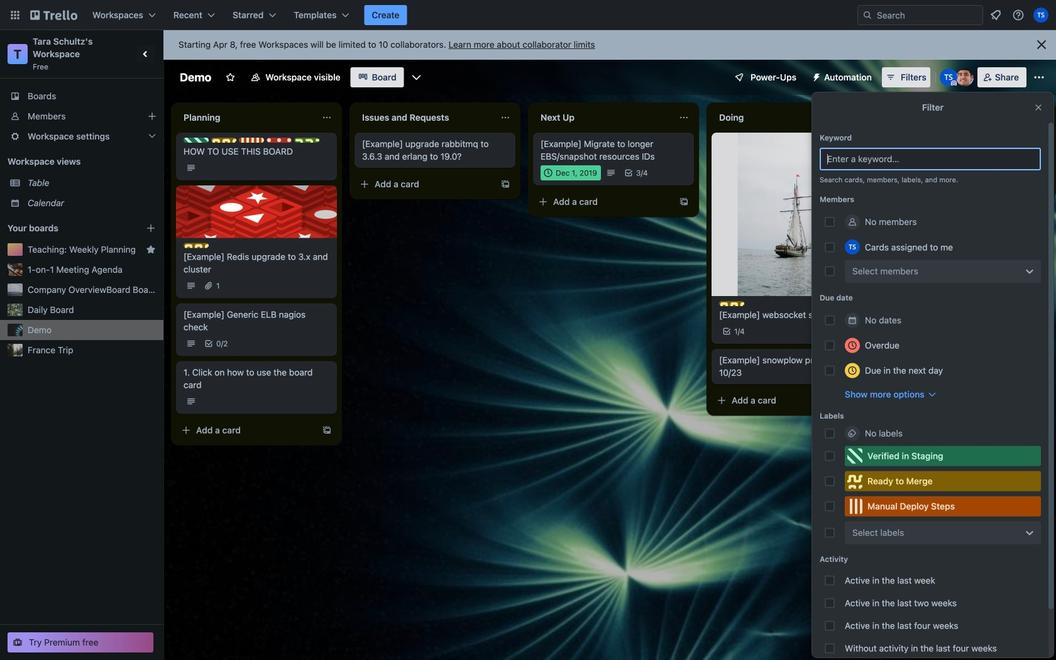 Task type: describe. For each thing, give the bounding box(es) containing it.
star or unstar board image
[[225, 72, 235, 82]]

this member is an admin of this board. image
[[952, 81, 957, 86]]

primary element
[[0, 0, 1057, 30]]

0 horizontal spatial create from template… image
[[501, 179, 511, 189]]

1 horizontal spatial create from template… image
[[679, 197, 690, 207]]

search image
[[863, 10, 873, 20]]

1 horizontal spatial create from template… image
[[858, 396, 868, 406]]

Board name text field
[[174, 67, 218, 87]]

close popover image
[[1034, 103, 1044, 113]]

0 horizontal spatial create from template… image
[[322, 426, 332, 436]]

0 vertical spatial tara schultz (taraschultz7) image
[[1034, 8, 1049, 23]]

0 vertical spatial color: green, title: "verified in staging" element
[[184, 138, 209, 143]]

open information menu image
[[1013, 9, 1026, 21]]

show menu image
[[1034, 71, 1046, 84]]

Enter a keyword… text field
[[820, 148, 1042, 171]]

starred icon image
[[146, 245, 156, 255]]

sm image
[[807, 67, 825, 85]]

0 horizontal spatial color: orange, title: "manual deploy steps" element
[[239, 138, 264, 143]]

james peterson (jamespeterson93) image
[[957, 69, 974, 86]]



Task type: locate. For each thing, give the bounding box(es) containing it.
customize views image
[[411, 71, 423, 84]]

0 horizontal spatial color: green, title: "verified in staging" element
[[184, 138, 209, 143]]

james peterson (jamespeterson93) image
[[853, 324, 868, 339]]

tara schultz (taraschultz7) image
[[846, 240, 861, 255]]

0 notifications image
[[989, 8, 1004, 23]]

1 vertical spatial create from template… image
[[858, 396, 868, 406]]

back to home image
[[30, 5, 77, 25]]

Search field
[[858, 5, 984, 25]]

1 vertical spatial create from template… image
[[322, 426, 332, 436]]

color: red, title: "unshippable!" element
[[267, 138, 292, 143]]

1 horizontal spatial color: green, title: "verified in staging" element
[[846, 446, 1042, 467]]

1 horizontal spatial tara schultz (taraschultz7) image
[[1034, 8, 1049, 23]]

color: green, title: "verified in staging" element
[[184, 138, 209, 143], [846, 446, 1042, 467]]

your boards with 6 items element
[[8, 221, 127, 236]]

create from template… image
[[501, 179, 511, 189], [858, 396, 868, 406]]

create from template… image
[[679, 197, 690, 207], [322, 426, 332, 436]]

tara schultz (taraschultz7) image
[[1034, 8, 1049, 23], [940, 69, 958, 86]]

None text field
[[712, 108, 853, 128]]

None text field
[[176, 108, 317, 128], [355, 108, 496, 128], [534, 108, 674, 128], [176, 108, 317, 128], [355, 108, 496, 128], [534, 108, 674, 128]]

0 vertical spatial color: orange, title: "manual deploy steps" element
[[239, 138, 264, 143]]

workspace navigation collapse icon image
[[137, 45, 155, 63]]

1 vertical spatial color: orange, title: "manual deploy steps" element
[[846, 497, 1042, 517]]

0 vertical spatial create from template… image
[[501, 179, 511, 189]]

0 vertical spatial create from template… image
[[679, 197, 690, 207]]

color: yellow, title: "ready to merge" element
[[211, 138, 237, 143], [184, 243, 209, 248], [720, 301, 745, 306], [846, 472, 1042, 492]]

None checkbox
[[541, 165, 601, 181]]

1 vertical spatial color: green, title: "verified in staging" element
[[846, 446, 1042, 467]]

1 vertical spatial tara schultz (taraschultz7) image
[[940, 69, 958, 86]]

add board image
[[146, 223, 156, 233]]

color: lime, title: "secrets" element
[[294, 138, 320, 143]]

0 horizontal spatial tara schultz (taraschultz7) image
[[940, 69, 958, 86]]

1 horizontal spatial color: orange, title: "manual deploy steps" element
[[846, 497, 1042, 517]]

color: orange, title: "manual deploy steps" element
[[239, 138, 264, 143], [846, 497, 1042, 517]]



Task type: vqa. For each thing, say whether or not it's contained in the screenshot.
board icon in the top of the page
no



